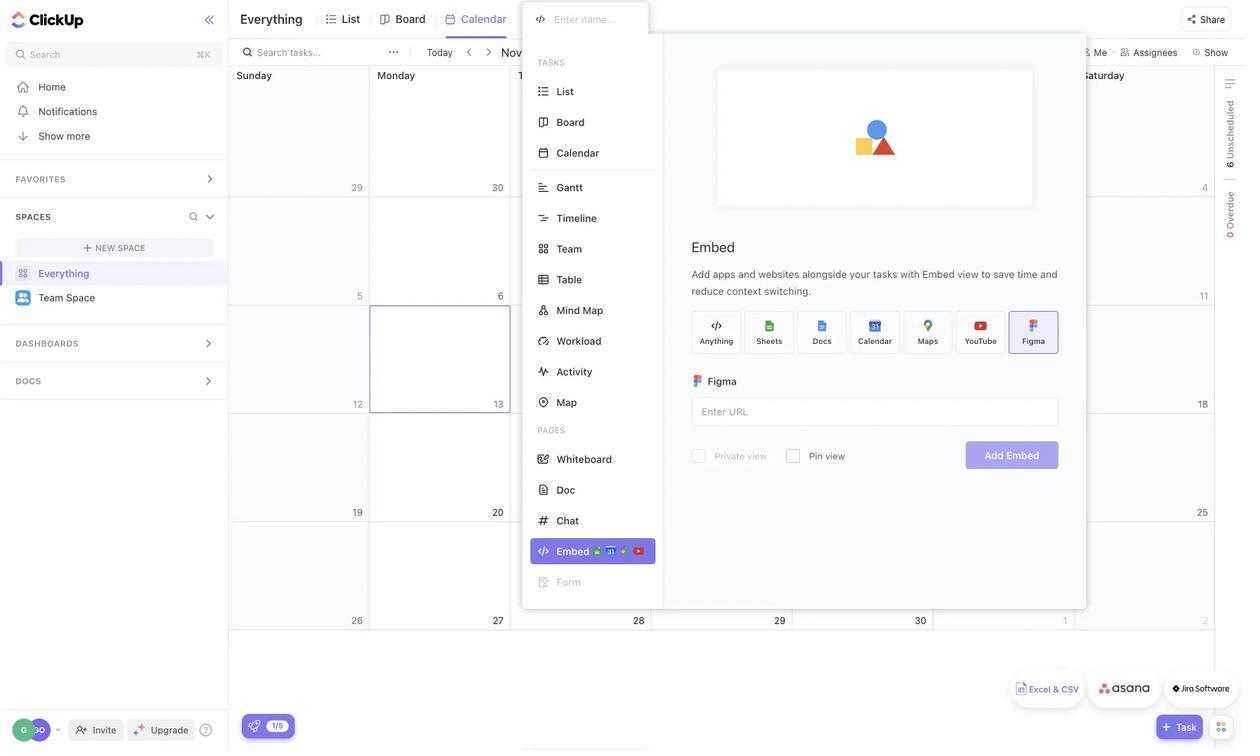 Task type: locate. For each thing, give the bounding box(es) containing it.
1 horizontal spatial team
[[557, 243, 582, 255]]

0 vertical spatial space
[[118, 243, 145, 253]]

space for team space
[[66, 292, 95, 303]]

dashboards
[[15, 339, 79, 349]]

notifications link
[[0, 99, 229, 124]]

view for private view
[[748, 451, 767, 461]]

team space
[[38, 292, 95, 303]]

Search tasks... text field
[[257, 41, 385, 63]]

board down the 'tuesday'
[[557, 116, 585, 128]]

1 horizontal spatial everything
[[240, 12, 303, 26]]

1 horizontal spatial and
[[1041, 268, 1058, 280]]

1 horizontal spatial view
[[826, 451, 845, 461]]

everything link
[[0, 261, 229, 286]]

search up the sunday
[[257, 47, 287, 58]]

docs right sheets
[[813, 337, 832, 346]]

add
[[692, 268, 710, 280], [985, 450, 1004, 461]]

calendar up gantt
[[557, 147, 600, 159]]

2 vertical spatial embed
[[1007, 450, 1040, 461]]

space down everything link
[[66, 292, 95, 303]]

1 horizontal spatial search
[[257, 47, 287, 58]]

space
[[118, 243, 145, 253], [66, 292, 95, 303]]

figma down anything
[[708, 375, 737, 387]]

add inside add embed button
[[985, 450, 1004, 461]]

1 horizontal spatial map
[[583, 304, 603, 316]]

table
[[557, 274, 582, 285]]

0 horizontal spatial map
[[557, 397, 577, 408]]

everything up search tasks...
[[240, 12, 303, 26]]

notifications
[[38, 106, 97, 117]]

thursday
[[800, 69, 845, 81]]

everything inside sidebar navigation
[[38, 268, 89, 279]]

27
[[493, 615, 504, 626]]

grid containing sunday
[[228, 66, 1216, 750]]

2 horizontal spatial view
[[958, 268, 979, 280]]

search
[[257, 47, 287, 58], [30, 49, 60, 60]]

assignees
[[1134, 47, 1178, 58]]

tasks
[[873, 268, 898, 280]]

1 vertical spatial docs
[[15, 376, 41, 386]]

view right private
[[748, 451, 767, 461]]

team for team space
[[38, 292, 63, 303]]

0 horizontal spatial space
[[66, 292, 95, 303]]

new space
[[95, 243, 145, 253]]

row
[[229, 66, 1216, 197], [229, 197, 1216, 306], [229, 306, 1216, 414], [229, 414, 1216, 522], [229, 522, 1216, 630]]

docs
[[813, 337, 832, 346], [15, 376, 41, 386]]

1 vertical spatial figma
[[708, 375, 737, 387]]

1 vertical spatial board
[[557, 116, 585, 128]]

team right user group icon
[[38, 292, 63, 303]]

view left to
[[958, 268, 979, 280]]

team inside sidebar navigation
[[38, 292, 63, 303]]

1 horizontal spatial figma
[[1023, 337, 1045, 346]]

1 vertical spatial calendar
[[557, 147, 600, 159]]

figma right youtube
[[1023, 337, 1045, 346]]

0 horizontal spatial docs
[[15, 376, 41, 386]]

1 vertical spatial add
[[985, 450, 1004, 461]]

0 horizontal spatial board
[[396, 13, 426, 25]]

0 horizontal spatial figma
[[708, 375, 737, 387]]

home link
[[0, 74, 229, 99]]

1 vertical spatial space
[[66, 292, 95, 303]]

team
[[557, 243, 582, 255], [38, 292, 63, 303]]

2 and from the left
[[1041, 268, 1058, 280]]

team space link
[[38, 286, 215, 310]]

space right new
[[118, 243, 145, 253]]

list down the 'tuesday'
[[557, 86, 574, 97]]

team up table
[[557, 243, 582, 255]]

list
[[342, 13, 360, 25], [557, 86, 574, 97]]

search for search tasks...
[[257, 47, 287, 58]]

and up context
[[739, 268, 756, 280]]

0 horizontal spatial view
[[748, 451, 767, 461]]

docs down dashboards
[[15, 376, 41, 386]]

and
[[739, 268, 756, 280], [1041, 268, 1058, 280]]

2 horizontal spatial embed
[[1007, 450, 1040, 461]]

0 horizontal spatial list
[[342, 13, 360, 25]]

0 vertical spatial docs
[[813, 337, 832, 346]]

add inside add apps and websites alongside your tasks with embed view to save time and reduce context switching.
[[692, 268, 710, 280]]

view
[[958, 268, 979, 280], [748, 451, 767, 461], [826, 451, 845, 461]]

upgrade
[[151, 725, 189, 736]]

0 vertical spatial calendar
[[461, 13, 507, 25]]

add embed button
[[966, 442, 1059, 469]]

task
[[1177, 722, 1197, 733]]

list up search tasks... 'text field'
[[342, 13, 360, 25]]

embed inside add apps and websites alongside your tasks with embed view to save time and reduce context switching.
[[923, 268, 955, 280]]

grid
[[228, 66, 1216, 750]]

28
[[633, 615, 645, 626]]

mind
[[557, 304, 580, 316]]

26
[[351, 615, 363, 626]]

me
[[1094, 47, 1108, 58]]

your
[[850, 268, 871, 280]]

private
[[715, 451, 745, 461]]

Enter name... field
[[553, 13, 636, 26]]

⌘k
[[196, 49, 211, 60]]

0 vertical spatial list
[[342, 13, 360, 25]]

board
[[396, 13, 426, 25], [557, 116, 585, 128]]

to
[[982, 268, 991, 280]]

1 row from the top
[[229, 66, 1216, 197]]

show
[[38, 130, 64, 142]]

search inside sidebar navigation
[[30, 49, 60, 60]]

calendar left view dropdown button
[[461, 13, 507, 25]]

unscheduled
[[1225, 101, 1236, 162]]

16
[[917, 399, 927, 410]]

4 row from the top
[[229, 414, 1216, 522]]

docs inside sidebar navigation
[[15, 376, 41, 386]]

1 vertical spatial embed
[[923, 268, 955, 280]]

show more
[[38, 130, 90, 142]]

and right time
[[1041, 268, 1058, 280]]

1 horizontal spatial space
[[118, 243, 145, 253]]

17
[[1058, 399, 1068, 410]]

overdue
[[1225, 192, 1236, 232]]

everything up 'team space'
[[38, 268, 89, 279]]

calendar left maps
[[858, 337, 892, 346]]

1 vertical spatial team
[[38, 292, 63, 303]]

1 horizontal spatial embed
[[923, 268, 955, 280]]

2 vertical spatial calendar
[[858, 337, 892, 346]]

reduce
[[692, 285, 724, 297]]

1 vertical spatial everything
[[38, 268, 89, 279]]

0 horizontal spatial search
[[30, 49, 60, 60]]

board link
[[396, 0, 432, 38]]

home
[[38, 81, 66, 93]]

figma
[[1023, 337, 1045, 346], [708, 375, 737, 387]]

0 horizontal spatial and
[[739, 268, 756, 280]]

favorites
[[15, 174, 66, 184]]

search up home
[[30, 49, 60, 60]]

13
[[494, 399, 504, 410]]

whiteboard
[[557, 453, 612, 465]]

0 vertical spatial add
[[692, 268, 710, 280]]

context
[[727, 285, 762, 297]]

board up the today "button" at the top left of the page
[[396, 13, 426, 25]]

0 horizontal spatial calendar
[[461, 13, 507, 25]]

youtube
[[965, 337, 997, 346]]

1 horizontal spatial add
[[985, 450, 1004, 461]]

3 row from the top
[[229, 306, 1216, 414]]

map right mind
[[583, 304, 603, 316]]

alongside
[[802, 268, 847, 280]]

list inside 'link'
[[342, 13, 360, 25]]

save
[[994, 268, 1015, 280]]

0 horizontal spatial team
[[38, 292, 63, 303]]

0 horizontal spatial add
[[692, 268, 710, 280]]

5 row from the top
[[229, 522, 1216, 630]]

0 horizontal spatial everything
[[38, 268, 89, 279]]

map down activity
[[557, 397, 577, 408]]

0 vertical spatial team
[[557, 243, 582, 255]]

pin view
[[809, 451, 845, 461]]

1 vertical spatial list
[[557, 86, 574, 97]]

team for team
[[557, 243, 582, 255]]

0 horizontal spatial embed
[[692, 239, 735, 255]]

add apps and websites alongside your tasks with embed view to save time and reduce context switching.
[[692, 268, 1058, 297]]

add for add apps and websites alongside your tasks with embed view to save time and reduce context switching.
[[692, 268, 710, 280]]

favorites button
[[0, 160, 229, 197]]

map
[[583, 304, 603, 316], [557, 397, 577, 408]]

1 horizontal spatial calendar
[[557, 147, 600, 159]]

view right pin
[[826, 451, 845, 461]]

29
[[774, 615, 786, 626]]



Task type: describe. For each thing, give the bounding box(es) containing it.
excel
[[1029, 685, 1051, 695]]

tasks...
[[290, 47, 321, 58]]

excel & csv link
[[1011, 670, 1084, 708]]

more
[[67, 130, 90, 142]]

search tasks...
[[257, 47, 321, 58]]

row containing 26
[[229, 522, 1216, 630]]

doc
[[557, 484, 576, 496]]

private view
[[715, 451, 767, 461]]

1 vertical spatial map
[[557, 397, 577, 408]]

1 horizontal spatial docs
[[813, 337, 832, 346]]

saturday
[[1082, 69, 1125, 81]]

15
[[776, 399, 786, 410]]

25
[[1197, 507, 1209, 518]]

friday
[[941, 69, 971, 81]]

1 and from the left
[[739, 268, 756, 280]]

sheets
[[757, 337, 783, 346]]

today
[[427, 47, 453, 58]]

switching.
[[764, 285, 811, 297]]

user group image
[[17, 293, 29, 302]]

with
[[901, 268, 920, 280]]

form
[[557, 576, 581, 588]]

view inside add apps and websites alongside your tasks with embed view to save time and reduce context switching.
[[958, 268, 979, 280]]

row containing 13
[[229, 306, 1216, 414]]

view
[[548, 13, 572, 25]]

Enter URL text field
[[693, 398, 1058, 425]]

0 vertical spatial map
[[583, 304, 603, 316]]

30
[[915, 615, 927, 626]]

sidebar navigation
[[0, 0, 229, 750]]

&
[[1053, 685, 1059, 695]]

0 vertical spatial figma
[[1023, 337, 1045, 346]]

invite
[[93, 725, 116, 736]]

0 vertical spatial everything
[[240, 12, 303, 26]]

search for search
[[30, 49, 60, 60]]

websites
[[759, 268, 800, 280]]

wednesday
[[659, 69, 715, 81]]

onboarding checklist button element
[[248, 720, 260, 733]]

upgrade link
[[127, 720, 195, 741]]

0 vertical spatial board
[[396, 13, 426, 25]]

workload
[[557, 335, 602, 347]]

apps
[[713, 268, 736, 280]]

0 vertical spatial embed
[[692, 239, 735, 255]]

20
[[492, 507, 504, 518]]

add embed
[[985, 450, 1040, 461]]

1/5
[[272, 721, 283, 730]]

onboarding checklist button image
[[248, 720, 260, 733]]

space for new space
[[118, 243, 145, 253]]

pin
[[809, 451, 823, 461]]

time
[[1018, 268, 1038, 280]]

activity
[[557, 366, 593, 377]]

6
[[1225, 162, 1236, 168]]

list link
[[342, 0, 366, 38]]

chat
[[557, 515, 579, 526]]

tuesday
[[518, 69, 558, 81]]

1 horizontal spatial list
[[557, 86, 574, 97]]

1 horizontal spatial board
[[557, 116, 585, 128]]

csv
[[1062, 685, 1079, 695]]

share button
[[1181, 7, 1232, 31]]

19
[[353, 507, 363, 518]]

assignees button
[[1114, 43, 1185, 61]]

add for add embed
[[985, 450, 1004, 461]]

0
[[1225, 232, 1236, 238]]

view button
[[522, 10, 577, 29]]

2 horizontal spatial calendar
[[858, 337, 892, 346]]

18
[[1198, 399, 1209, 410]]

view for pin view
[[826, 451, 845, 461]]

me button
[[1077, 43, 1114, 61]]

calendar link
[[461, 0, 513, 38]]

today button
[[424, 45, 456, 60]]

pages
[[538, 425, 565, 435]]

gantt
[[557, 182, 583, 193]]

timeline
[[557, 212, 597, 224]]

embed inside add embed button
[[1007, 450, 1040, 461]]

anything
[[700, 337, 734, 346]]

share
[[1201, 14, 1226, 25]]

excel & csv
[[1029, 685, 1079, 695]]

monday
[[377, 69, 415, 81]]

sunday
[[237, 69, 272, 81]]

tasks
[[538, 58, 565, 68]]

mind map
[[557, 304, 603, 316]]

new
[[95, 243, 115, 253]]

2 row from the top
[[229, 197, 1216, 306]]

maps
[[918, 337, 938, 346]]

row containing 19
[[229, 414, 1216, 522]]



Task type: vqa. For each thing, say whether or not it's contained in the screenshot.
middle the view
yes



